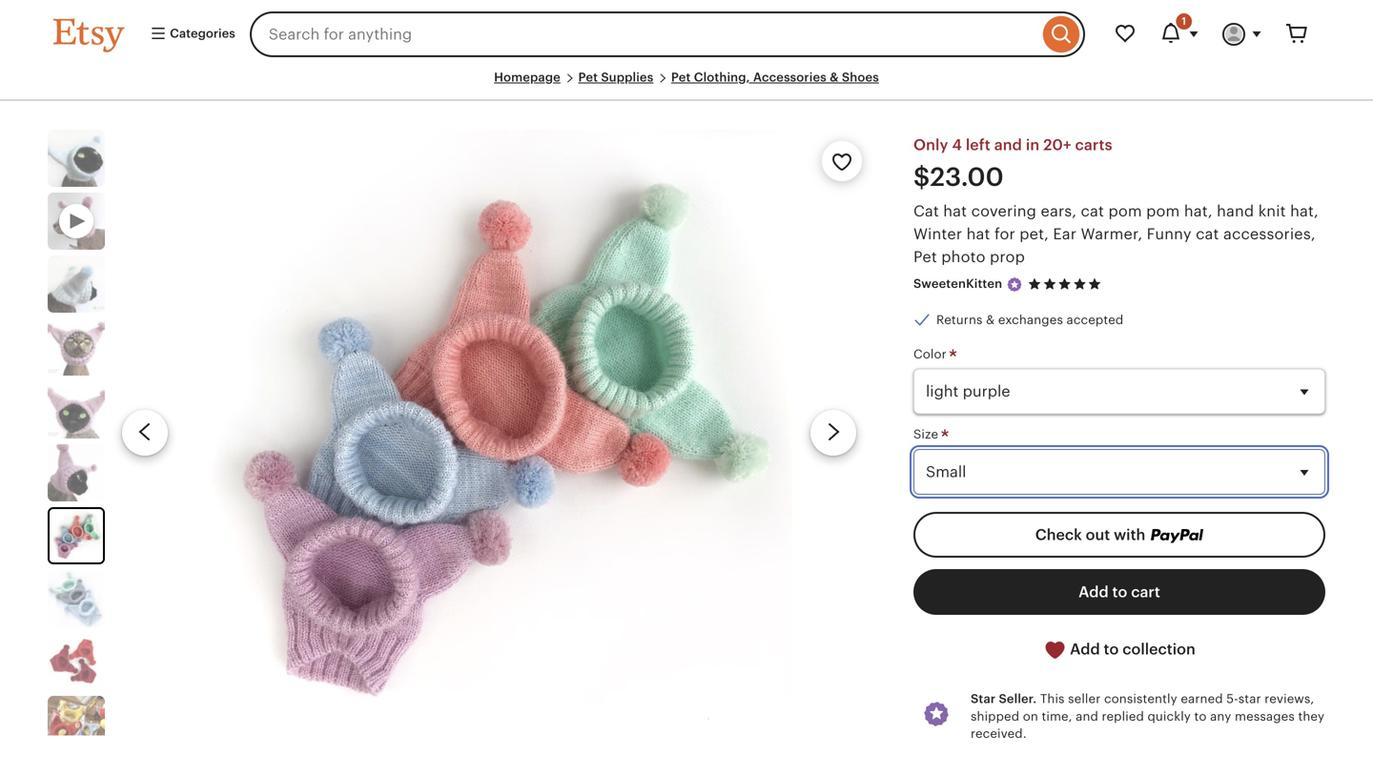 Task type: locate. For each thing, give the bounding box(es) containing it.
to left cart
[[1112, 584, 1128, 601]]

winter
[[914, 225, 962, 243]]

pet clothing, accessories & shoes link
[[671, 70, 879, 84]]

photo
[[942, 248, 986, 265]]

check out with
[[1035, 526, 1149, 543]]

сat hat covering ears cat pom pom hat hand knit hat winter image 6 image
[[186, 130, 792, 736], [50, 509, 103, 563]]

1 horizontal spatial hat,
[[1290, 202, 1319, 220]]

1 vertical spatial cat
[[1196, 225, 1219, 243]]

messages
[[1235, 709, 1295, 724]]

0 horizontal spatial and
[[994, 137, 1022, 154]]

0 vertical spatial add
[[1079, 584, 1109, 601]]

cat
[[1081, 202, 1104, 220], [1196, 225, 1219, 243]]

in
[[1026, 137, 1040, 154]]

left
[[966, 137, 991, 154]]

1 hat, from the left
[[1184, 202, 1213, 220]]

check
[[1035, 526, 1082, 543]]

2 horizontal spatial pet
[[914, 248, 937, 265]]

and left in on the top right of the page
[[994, 137, 1022, 154]]

0 vertical spatial &
[[830, 70, 839, 84]]

1 horizontal spatial pet
[[671, 70, 691, 84]]

pom
[[1109, 202, 1142, 220], [1146, 202, 1180, 220]]

сat hat covering ears cat pom pom hat hand knit hat winter image 4 image
[[48, 382, 105, 439]]

0 horizontal spatial cat
[[1081, 202, 1104, 220]]

сat hat covering ears cat pom pom hat hand knit hat winter image 5 image
[[48, 445, 105, 502]]

categories
[[167, 26, 235, 40]]

menu bar containing homepage
[[53, 69, 1320, 101]]

hat,
[[1184, 202, 1213, 220], [1290, 202, 1319, 220]]

pet,
[[1020, 225, 1049, 243]]

&
[[830, 70, 839, 84], [986, 313, 995, 327]]

pet left supplies
[[578, 70, 598, 84]]

0 horizontal spatial pom
[[1109, 202, 1142, 220]]

ear
[[1053, 225, 1077, 243]]

add
[[1079, 584, 1109, 601], [1070, 641, 1100, 658]]

0 horizontal spatial &
[[830, 70, 839, 84]]

received.
[[971, 727, 1027, 741]]

0 vertical spatial hat
[[943, 202, 967, 220]]

star
[[1239, 692, 1261, 706]]

1 horizontal spatial pom
[[1146, 202, 1180, 220]]

pom up funny
[[1146, 202, 1180, 220]]

add to collection
[[1066, 641, 1196, 658]]

pet
[[578, 70, 598, 84], [671, 70, 691, 84], [914, 248, 937, 265]]

shipped
[[971, 709, 1020, 724]]

consistently
[[1104, 692, 1178, 706]]

warmer,
[[1081, 225, 1143, 243]]

1 horizontal spatial cat
[[1196, 225, 1219, 243]]

cart
[[1131, 584, 1160, 601]]

1 horizontal spatial and
[[1076, 709, 1099, 724]]

color
[[914, 347, 950, 361]]

shoes
[[842, 70, 879, 84]]

0 horizontal spatial pet
[[578, 70, 598, 84]]

hat, up funny
[[1184, 202, 1213, 220]]

prop
[[990, 248, 1025, 265]]

0 horizontal spatial hat,
[[1184, 202, 1213, 220]]

accessories
[[753, 70, 827, 84]]

& left shoes
[[830, 70, 839, 84]]

size
[[914, 427, 942, 442]]

pet left clothing,
[[671, 70, 691, 84]]

None search field
[[250, 11, 1085, 57]]

hat, right knit
[[1290, 202, 1319, 220]]

for
[[995, 225, 1015, 243]]

hat
[[943, 202, 967, 220], [967, 225, 990, 243]]

collection
[[1123, 641, 1196, 658]]

1 vertical spatial &
[[986, 313, 995, 327]]

1 vertical spatial add
[[1070, 641, 1100, 658]]

to down 'earned'
[[1194, 709, 1207, 724]]

2 vertical spatial to
[[1194, 709, 1207, 724]]

homepage
[[494, 70, 561, 84]]

carts
[[1075, 137, 1113, 154]]

$23.00
[[914, 162, 1004, 192]]

0 vertical spatial and
[[994, 137, 1022, 154]]

to inside add to collection button
[[1104, 641, 1119, 658]]

add for add to cart
[[1079, 584, 1109, 601]]

categories banner
[[19, 0, 1354, 69]]

сat
[[914, 202, 939, 220]]

add to cart button
[[914, 569, 1326, 615]]

seller.
[[999, 692, 1037, 706]]

and
[[994, 137, 1022, 154], [1076, 709, 1099, 724]]

only 4 left and in 20+ carts $23.00
[[914, 137, 1113, 192]]

returns
[[936, 313, 983, 327]]

this
[[1040, 692, 1065, 706]]

to left collection
[[1104, 641, 1119, 658]]

add to collection button
[[914, 626, 1326, 673]]

to
[[1112, 584, 1128, 601], [1104, 641, 1119, 658], [1194, 709, 1207, 724]]

1 vertical spatial and
[[1076, 709, 1099, 724]]

cat down hand at the top right of page
[[1196, 225, 1219, 243]]

reviews,
[[1265, 692, 1314, 706]]

4
[[952, 137, 962, 154]]

hat left for
[[967, 225, 990, 243]]

сat hat covering ears cat pom pom hat hand knit hat winter image 1 image
[[48, 130, 105, 187]]

1
[[1182, 15, 1186, 27]]

1 vertical spatial to
[[1104, 641, 1119, 658]]

pet down winter
[[914, 248, 937, 265]]

0 vertical spatial to
[[1112, 584, 1128, 601]]

1 vertical spatial hat
[[967, 225, 990, 243]]

to inside add to cart button
[[1112, 584, 1128, 601]]

pet clothing, accessories & shoes
[[671, 70, 879, 84]]

and down 'seller'
[[1076, 709, 1099, 724]]

cat up the warmer,
[[1081, 202, 1104, 220]]

they
[[1298, 709, 1325, 724]]

exchanges
[[998, 313, 1063, 327]]

to inside this seller consistently earned 5-star reviews, shipped on time, and replied quickly to any messages they received.
[[1194, 709, 1207, 724]]

pom up the warmer,
[[1109, 202, 1142, 220]]

with
[[1114, 526, 1146, 543]]

add left cart
[[1079, 584, 1109, 601]]

& right returns
[[986, 313, 995, 327]]

menu bar
[[53, 69, 1320, 101]]

add up 'seller'
[[1070, 641, 1100, 658]]

pet for pet clothing, accessories & shoes
[[671, 70, 691, 84]]

сat hat covering ears, cat pom pom hat, hand knit hat, winter hat for pet, ear warmer, funny cat accessories, pet photo prop
[[914, 202, 1319, 265]]

hat up winter
[[943, 202, 967, 220]]



Task type: vqa. For each thing, say whether or not it's contained in the screenshot.
Only
yes



Task type: describe. For each thing, give the bounding box(es) containing it.
seller
[[1068, 692, 1101, 706]]

1 button
[[1148, 11, 1211, 57]]

сat hat covering ears cat pom pom hat hand knit hat winter image 2 image
[[48, 256, 105, 313]]

1 horizontal spatial сat hat covering ears cat pom pom hat hand knit hat winter image 6 image
[[186, 130, 792, 736]]

any
[[1210, 709, 1232, 724]]

star
[[971, 692, 996, 706]]

add for add to collection
[[1070, 641, 1100, 658]]

this seller consistently earned 5-star reviews, shipped on time, and replied quickly to any messages they received.
[[971, 692, 1325, 741]]

supplies
[[601, 70, 654, 84]]

to for collection
[[1104, 641, 1119, 658]]

knit
[[1259, 202, 1286, 220]]

pet inside сat hat covering ears, cat pom pom hat, hand knit hat, winter hat for pet, ear warmer, funny cat accessories, pet photo prop
[[914, 248, 937, 265]]

returns & exchanges accepted
[[936, 313, 1124, 327]]

categories button
[[135, 17, 244, 51]]

сat hat covering ears cat pom pom hat hand knit hat winter image 7 image
[[48, 570, 105, 628]]

1 pom from the left
[[1109, 202, 1142, 220]]

star_seller image
[[1006, 276, 1023, 293]]

0 horizontal spatial сat hat covering ears cat pom pom hat hand knit hat winter image 6 image
[[50, 509, 103, 563]]

ears,
[[1041, 202, 1077, 220]]

pet supplies link
[[578, 70, 654, 84]]

earned
[[1181, 692, 1223, 706]]

out
[[1086, 526, 1110, 543]]

2 pom from the left
[[1146, 202, 1180, 220]]

hand
[[1217, 202, 1254, 220]]

pet supplies
[[578, 70, 654, 84]]

2 hat, from the left
[[1290, 202, 1319, 220]]

Search for anything text field
[[250, 11, 1039, 57]]

covering
[[971, 202, 1037, 220]]

accepted
[[1067, 313, 1124, 327]]

sweetenkitten
[[914, 277, 1002, 291]]

on
[[1023, 709, 1038, 724]]

1 horizontal spatial &
[[986, 313, 995, 327]]

сat hat covering ears cat pom pom hat hand knit hat winter image 9 image
[[48, 696, 105, 754]]

replied
[[1102, 709, 1144, 724]]

сat hat covering ears cat pom pom hat hand knit hat winter image 3 image
[[48, 319, 105, 376]]

сat hat covering ears cat pom pom hat hand knit hat winter image 8 image
[[48, 633, 105, 691]]

funny
[[1147, 225, 1192, 243]]

& inside menu bar
[[830, 70, 839, 84]]

check out with button
[[914, 512, 1326, 558]]

homepage link
[[494, 70, 561, 84]]

none search field inside categories banner
[[250, 11, 1085, 57]]

star seller.
[[971, 692, 1037, 706]]

5-
[[1227, 692, 1239, 706]]

only
[[914, 137, 948, 154]]

and inside only 4 left and in 20+ carts $23.00
[[994, 137, 1022, 154]]

sweetenkitten link
[[914, 277, 1002, 291]]

pet for pet supplies
[[578, 70, 598, 84]]

accessories,
[[1223, 225, 1316, 243]]

add to cart
[[1079, 584, 1160, 601]]

0 vertical spatial cat
[[1081, 202, 1104, 220]]

to for cart
[[1112, 584, 1128, 601]]

20+
[[1043, 137, 1072, 154]]

time,
[[1042, 709, 1072, 724]]

clothing,
[[694, 70, 750, 84]]

quickly
[[1148, 709, 1191, 724]]

and inside this seller consistently earned 5-star reviews, shipped on time, and replied quickly to any messages they received.
[[1076, 709, 1099, 724]]



